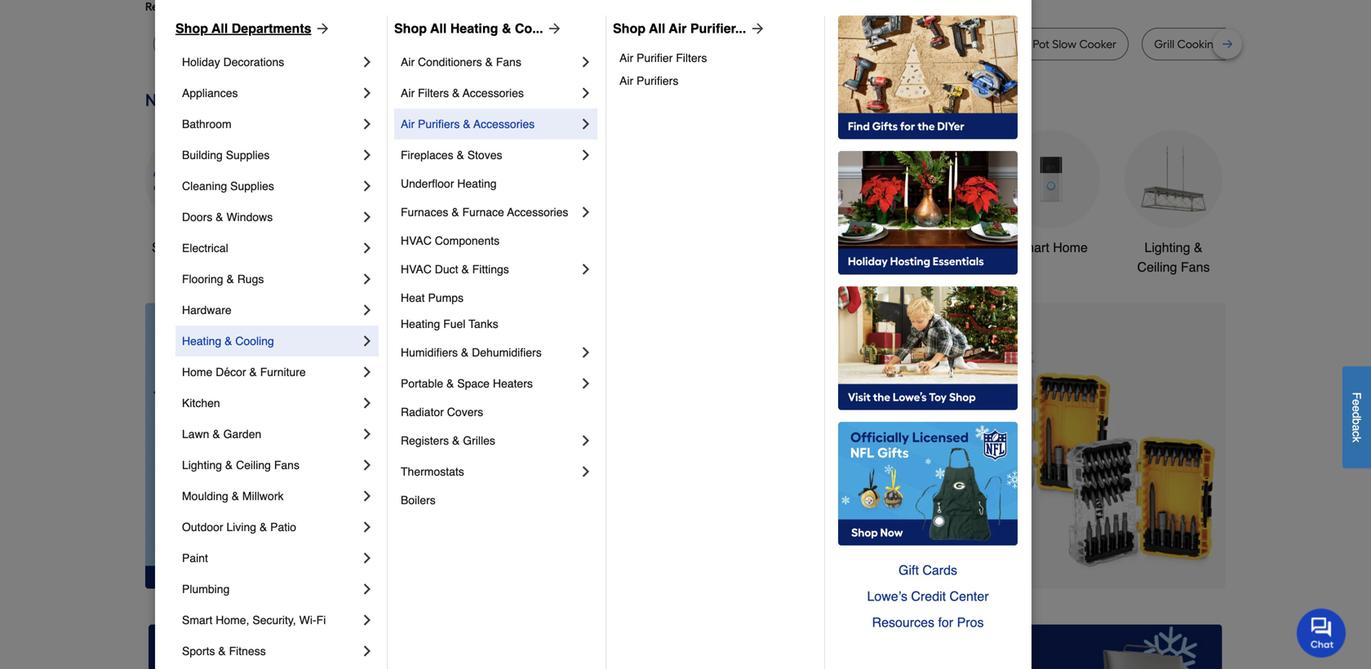 Task type: describe. For each thing, give the bounding box(es) containing it.
recommended searches for you heading
[[145, 0, 1226, 15]]

thermostats
[[401, 465, 464, 478]]

c
[[1351, 431, 1364, 437]]

crock pot cooking pot
[[754, 37, 870, 51]]

paint
[[182, 552, 208, 565]]

sports & fitness
[[182, 645, 266, 658]]

1 slow from the left
[[386, 37, 411, 51]]

cooling
[[235, 335, 274, 348]]

heat pumps link
[[401, 285, 594, 311]]

chevron right image for air conditioners & fans
[[578, 54, 594, 70]]

doors & windows link
[[182, 202, 359, 233]]

underfloor heating link
[[401, 171, 594, 197]]

shop all deals link
[[145, 130, 243, 258]]

chevron right image for air filters & accessories
[[578, 85, 594, 101]]

heating fuel tanks link
[[401, 311, 594, 337]]

chevron right image for electrical
[[359, 240, 376, 256]]

0 horizontal spatial bathroom
[[182, 118, 232, 131]]

filters inside air purifier filters link
[[676, 51, 707, 64]]

air conditioners & fans link
[[401, 47, 578, 78]]

cleaning
[[182, 180, 227, 193]]

portable
[[401, 377, 443, 390]]

purifier...
[[691, 21, 746, 36]]

grill cooking grate & warming rack
[[1155, 37, 1344, 51]]

furnaces & furnace accessories link
[[401, 197, 578, 228]]

christmas decorations
[[527, 240, 597, 275]]

arrow right image for shop all air purifier...
[[746, 20, 766, 37]]

1 vertical spatial ceiling
[[236, 459, 271, 472]]

2 pot from the left
[[853, 37, 870, 51]]

find gifts for the diyer. image
[[838, 16, 1018, 140]]

chevron right image for appliances
[[359, 85, 376, 101]]

1 vertical spatial lighting & ceiling fans
[[182, 459, 300, 472]]

gift
[[899, 563, 919, 578]]

f
[[1351, 393, 1364, 399]]

air inside 'link'
[[669, 21, 687, 36]]

humidifiers & dehumidifiers link
[[401, 337, 578, 368]]

chevron right image for home décor & furniture
[[359, 364, 376, 380]]

chevron right image for kitchen
[[359, 395, 376, 411]]

departments
[[232, 21, 312, 36]]

accessories for air filters & accessories
[[463, 87, 524, 100]]

boilers link
[[401, 487, 594, 514]]

decorations for holiday
[[223, 56, 284, 69]]

electrical
[[182, 242, 228, 255]]

purifier
[[637, 51, 673, 64]]

accessories for furnaces & furnace accessories
[[507, 206, 569, 219]]

smart for smart home, security, wi-fi
[[182, 614, 213, 627]]

purifiers for air purifiers
[[637, 74, 679, 87]]

chevron right image for holiday decorations
[[359, 54, 376, 70]]

pot for crock pot cooking pot
[[787, 37, 804, 51]]

pros
[[957, 615, 984, 630]]

hvac for hvac components
[[401, 234, 432, 247]]

officially licensed n f l gifts. shop now. image
[[838, 422, 1018, 546]]

air purifiers & accessories link
[[401, 109, 578, 140]]

& inside 'link'
[[463, 118, 471, 131]]

pot for instant pot
[[945, 37, 962, 51]]

microwave
[[488, 37, 545, 51]]

hardware
[[182, 304, 232, 317]]

cards
[[923, 563, 958, 578]]

doors & windows
[[182, 211, 273, 224]]

smart home link
[[1003, 130, 1101, 258]]

air filters & accessories
[[401, 87, 524, 100]]

stoves
[[468, 149, 503, 162]]

building supplies
[[182, 149, 270, 162]]

radiator
[[401, 406, 444, 419]]

d
[[1351, 412, 1364, 419]]

fans for air conditioners & fans chevron right image
[[496, 56, 522, 69]]

deals
[[203, 240, 237, 255]]

conditioners
[[418, 56, 482, 69]]

sports & fitness link
[[182, 636, 359, 667]]

radiator covers link
[[401, 399, 594, 425]]

chevron right image for fireplaces & stoves
[[578, 147, 594, 163]]

triple slow cooker
[[355, 37, 451, 51]]

chevron right image for air purifiers & accessories
[[578, 116, 594, 132]]

arrow right image for shop all heating & co...
[[543, 20, 563, 37]]

air for air purifiers & accessories
[[401, 118, 415, 131]]

flooring & rugs
[[182, 273, 264, 286]]

scroll to item #5 image
[[907, 560, 947, 566]]

& inside "link"
[[227, 273, 234, 286]]

kitchen link
[[182, 388, 359, 419]]

1 horizontal spatial home
[[1053, 240, 1088, 255]]

1 vertical spatial lighting
[[182, 459, 222, 472]]

fuel
[[443, 318, 466, 331]]

garden
[[223, 428, 261, 441]]

arrow right image
[[1196, 446, 1212, 462]]

heating & cooling link
[[182, 326, 359, 357]]

0 vertical spatial ceiling
[[1138, 260, 1178, 275]]

gift cards
[[899, 563, 958, 578]]

filters inside the air filters & accessories link
[[418, 87, 449, 100]]

scroll to item #2 image
[[787, 560, 826, 566]]

countertop
[[547, 37, 607, 51]]

hvac for hvac duct & fittings
[[401, 263, 432, 276]]

wi-
[[299, 614, 317, 627]]

patio
[[270, 521, 296, 534]]

heating fuel tanks
[[401, 318, 499, 331]]

covers
[[447, 406, 483, 419]]

new deals every day during 25 days of deals image
[[145, 87, 1226, 114]]

supplies for cleaning supplies
[[230, 180, 274, 193]]

fi
[[316, 614, 326, 627]]

up to 35 percent off select small appliances. image
[[515, 625, 856, 669]]

kitchen
[[182, 397, 220, 410]]

registers & grilles
[[401, 434, 496, 447]]

supplies for building supplies
[[226, 149, 270, 162]]

registers
[[401, 434, 449, 447]]

chevron right image for hvac duct & fittings
[[578, 261, 594, 278]]

get up to 2 free select tools or batteries when you buy 1 with select purchases. image
[[149, 625, 489, 669]]

hvac components
[[401, 234, 500, 247]]

furniture
[[260, 366, 306, 379]]

moulding & millwork link
[[182, 481, 359, 512]]

shop all heating & co...
[[394, 21, 543, 36]]

rugs
[[237, 273, 264, 286]]

chevron right image for portable & space heaters
[[578, 376, 594, 392]]

appliances
[[182, 87, 238, 100]]

chevron right image for registers & grilles
[[578, 433, 594, 449]]

building
[[182, 149, 223, 162]]

décor
[[216, 366, 246, 379]]

humidifiers
[[401, 346, 458, 359]]

lawn
[[182, 428, 209, 441]]

holiday
[[182, 56, 220, 69]]

chevron right image for heating & cooling
[[359, 333, 376, 349]]

1 vertical spatial fans
[[1181, 260, 1210, 275]]

holiday decorations
[[182, 56, 284, 69]]

0 horizontal spatial home
[[182, 366, 213, 379]]

2 e from the top
[[1351, 406, 1364, 412]]

underfloor
[[401, 177, 454, 190]]

heating up air conditioners & fans
[[450, 21, 498, 36]]

f e e d b a c k
[[1351, 393, 1364, 443]]

shop all heating & co... link
[[394, 19, 563, 38]]

co...
[[515, 21, 543, 36]]

sports
[[182, 645, 215, 658]]

air purifiers & accessories
[[401, 118, 535, 131]]

fans for chevron right image associated with lighting & ceiling fans
[[274, 459, 300, 472]]

all for heating
[[430, 21, 447, 36]]

resources
[[872, 615, 935, 630]]

windows
[[227, 211, 273, 224]]

furnaces
[[401, 206, 449, 219]]

scroll to item #4 element
[[865, 558, 907, 568]]

chevron right image for doors & windows
[[359, 209, 376, 225]]

shop all departments link
[[176, 19, 331, 38]]

chevron right image for humidifiers & dehumidifiers
[[578, 345, 594, 361]]



Task type: locate. For each thing, give the bounding box(es) containing it.
center
[[950, 589, 989, 604]]

chevron right image for plumbing
[[359, 581, 376, 598]]

crock pot slow cooker
[[1000, 37, 1117, 51]]

shop all deals
[[152, 240, 237, 255]]

instant pot
[[907, 37, 962, 51]]

0 horizontal spatial shop
[[176, 21, 208, 36]]

all right shop on the top left
[[186, 240, 200, 255]]

2 arrow right image from the left
[[543, 20, 563, 37]]

0 vertical spatial accessories
[[463, 87, 524, 100]]

0 horizontal spatial lighting & ceiling fans link
[[182, 450, 359, 481]]

0 vertical spatial supplies
[[226, 149, 270, 162]]

1 horizontal spatial cooking
[[1178, 37, 1221, 51]]

1 hvac from the top
[[401, 234, 432, 247]]

decorations
[[223, 56, 284, 69], [527, 260, 597, 275]]

outdoor for outdoor tools & equipment
[[760, 240, 807, 255]]

equipment
[[775, 260, 838, 275]]

decorations inside holiday decorations link
[[223, 56, 284, 69]]

0 vertical spatial outdoor
[[760, 240, 807, 255]]

e up b
[[1351, 406, 1364, 412]]

shop up holiday
[[176, 21, 208, 36]]

shop inside shop all departments link
[[176, 21, 208, 36]]

0 vertical spatial lighting & ceiling fans
[[1138, 240, 1210, 275]]

4 pot from the left
[[1033, 37, 1050, 51]]

arrow right image for shop all departments
[[312, 20, 331, 37]]

2 hvac from the top
[[401, 263, 432, 276]]

purifiers up fireplaces
[[418, 118, 460, 131]]

1 e from the top
[[1351, 399, 1364, 406]]

tools inside 'outdoor tools & equipment'
[[811, 240, 841, 255]]

shop for shop all air purifier...
[[613, 21, 646, 36]]

tools up the duct on the left top
[[424, 240, 454, 255]]

chat invite button image
[[1297, 608, 1347, 658]]

arrow right image inside "shop all heating & co..." link
[[543, 20, 563, 37]]

lawn & garden
[[182, 428, 261, 441]]

cooker left grill
[[1080, 37, 1117, 51]]

hvac down furnaces
[[401, 234, 432, 247]]

0 vertical spatial bathroom
[[182, 118, 232, 131]]

tanks
[[469, 318, 499, 331]]

a
[[1351, 425, 1364, 431]]

0 vertical spatial fans
[[496, 56, 522, 69]]

accessories inside the furnaces & furnace accessories link
[[507, 206, 569, 219]]

shop all air purifier... link
[[613, 19, 766, 38]]

outdoor for outdoor living & patio
[[182, 521, 223, 534]]

christmas decorations link
[[513, 130, 611, 277]]

all up holiday decorations at left top
[[212, 21, 228, 36]]

components
[[435, 234, 500, 247]]

0 vertical spatial home
[[1053, 240, 1088, 255]]

heating up furnace
[[457, 177, 497, 190]]

chevron right image for lighting & ceiling fans
[[359, 457, 376, 474]]

hvac duct & fittings link
[[401, 254, 578, 285]]

1 vertical spatial lighting & ceiling fans link
[[182, 450, 359, 481]]

air inside 'link'
[[401, 118, 415, 131]]

1 horizontal spatial smart
[[1015, 240, 1050, 255]]

chevron right image for moulding & millwork
[[359, 488, 376, 505]]

smart home, security, wi-fi
[[182, 614, 326, 627]]

registers & grilles link
[[401, 425, 578, 456]]

cooker
[[413, 37, 451, 51], [1080, 37, 1117, 51]]

e
[[1351, 399, 1364, 406], [1351, 406, 1364, 412]]

1 vertical spatial decorations
[[527, 260, 597, 275]]

thermostats link
[[401, 456, 578, 487]]

0 vertical spatial smart
[[1015, 240, 1050, 255]]

air for air conditioners & fans
[[401, 56, 415, 69]]

1 vertical spatial bathroom
[[901, 240, 957, 255]]

0 horizontal spatial bathroom link
[[182, 109, 359, 140]]

crock right instant pot
[[1000, 37, 1030, 51]]

purifiers down purifier
[[637, 74, 679, 87]]

hvac up heat
[[401, 263, 432, 276]]

f e e d b a c k button
[[1343, 367, 1372, 469]]

microwave countertop
[[488, 37, 607, 51]]

2 cooker from the left
[[1080, 37, 1117, 51]]

chevron right image
[[359, 54, 376, 70], [578, 54, 594, 70], [359, 147, 376, 163], [578, 147, 594, 163], [359, 178, 376, 194], [578, 261, 594, 278], [359, 271, 376, 287], [359, 302, 376, 318], [578, 345, 594, 361], [359, 364, 376, 380], [359, 395, 376, 411], [359, 426, 376, 443], [578, 433, 594, 449], [359, 457, 376, 474], [359, 488, 376, 505]]

1 tools from the left
[[424, 240, 454, 255]]

christmas
[[532, 240, 591, 255]]

1 crock from the left
[[754, 37, 784, 51]]

holiday hosting essentials. image
[[838, 151, 1018, 275]]

arrow right image up holiday decorations link
[[312, 20, 331, 37]]

2 vertical spatial fans
[[274, 459, 300, 472]]

1 horizontal spatial decorations
[[527, 260, 597, 275]]

1 horizontal spatial arrow right image
[[543, 20, 563, 37]]

supplies up windows
[[230, 180, 274, 193]]

1 vertical spatial purifiers
[[418, 118, 460, 131]]

e up d at bottom right
[[1351, 399, 1364, 406]]

accessories inside the air filters & accessories link
[[463, 87, 524, 100]]

1 vertical spatial filters
[[418, 87, 449, 100]]

1 vertical spatial accessories
[[474, 118, 535, 131]]

1 horizontal spatial lighting
[[1145, 240, 1191, 255]]

1 horizontal spatial shop
[[394, 21, 427, 36]]

outdoor inside 'outdoor tools & equipment'
[[760, 240, 807, 255]]

arrow right image up microwave countertop
[[543, 20, 563, 37]]

shop these last-minute gifts. $99 or less. quantities are limited and won't last. image
[[145, 303, 409, 589]]

lawn & garden link
[[182, 419, 359, 450]]

all up purifier
[[649, 21, 666, 36]]

chevron right image for bathroom
[[359, 116, 376, 132]]

pot for crock pot slow cooker
[[1033, 37, 1050, 51]]

2 shop from the left
[[394, 21, 427, 36]]

chevron right image for furnaces & furnace accessories
[[578, 204, 594, 220]]

outdoor up equipment
[[760, 240, 807, 255]]

1 vertical spatial smart
[[182, 614, 213, 627]]

1 horizontal spatial ceiling
[[1138, 260, 1178, 275]]

underfloor heating
[[401, 177, 497, 190]]

up to 30 percent off select grills and accessories. image
[[882, 625, 1223, 669]]

0 horizontal spatial lighting
[[182, 459, 222, 472]]

0 horizontal spatial purifiers
[[418, 118, 460, 131]]

arrow right image up air purifier filters link
[[746, 20, 766, 37]]

resources for pros link
[[838, 610, 1018, 636]]

1 vertical spatial supplies
[[230, 180, 274, 193]]

all up conditioners
[[430, 21, 447, 36]]

2 cooking from the left
[[1178, 37, 1221, 51]]

flooring
[[182, 273, 223, 286]]

1 horizontal spatial purifiers
[[637, 74, 679, 87]]

accessories up fireplaces & stoves link
[[474, 118, 535, 131]]

all for departments
[[212, 21, 228, 36]]

outdoor inside outdoor living & patio link
[[182, 521, 223, 534]]

portable & space heaters link
[[401, 368, 578, 399]]

0 horizontal spatial arrow right image
[[312, 20, 331, 37]]

lighting & ceiling fans
[[1138, 240, 1210, 275], [182, 459, 300, 472]]

hvac
[[401, 234, 432, 247], [401, 263, 432, 276]]

1 vertical spatial home
[[182, 366, 213, 379]]

chevron right image for thermostats
[[578, 464, 594, 480]]

electrical link
[[182, 233, 359, 264]]

tools inside tools link
[[424, 240, 454, 255]]

& inside 'outdoor tools & equipment'
[[845, 240, 853, 255]]

air purifier filters link
[[620, 47, 813, 69]]

all inside 'link'
[[649, 21, 666, 36]]

crock for crock pot slow cooker
[[1000, 37, 1030, 51]]

0 horizontal spatial smart
[[182, 614, 213, 627]]

chevron right image for paint
[[359, 550, 376, 567]]

chevron right image for sports & fitness
[[359, 643, 376, 660]]

0 horizontal spatial outdoor
[[182, 521, 223, 534]]

1 horizontal spatial bathroom link
[[880, 130, 978, 258]]

shop for shop all heating & co...
[[394, 21, 427, 36]]

cooker up conditioners
[[413, 37, 451, 51]]

2 slow from the left
[[1053, 37, 1077, 51]]

all for air
[[649, 21, 666, 36]]

shop
[[152, 240, 182, 255]]

0 horizontal spatial decorations
[[223, 56, 284, 69]]

heating inside "link"
[[457, 177, 497, 190]]

1 vertical spatial hvac
[[401, 263, 432, 276]]

outdoor down moulding
[[182, 521, 223, 534]]

2 tools from the left
[[811, 240, 841, 255]]

crock for crock pot cooking pot
[[754, 37, 784, 51]]

1 pot from the left
[[787, 37, 804, 51]]

cooking
[[806, 37, 850, 51], [1178, 37, 1221, 51]]

arrow right image inside "shop all air purifier..." 'link'
[[746, 20, 766, 37]]

3 arrow right image from the left
[[746, 20, 766, 37]]

air filters & accessories link
[[401, 78, 578, 109]]

air
[[669, 21, 687, 36], [620, 51, 634, 64], [401, 56, 415, 69], [620, 74, 634, 87], [401, 87, 415, 100], [401, 118, 415, 131]]

for
[[938, 615, 954, 630]]

decorations down christmas
[[527, 260, 597, 275]]

resources for pros
[[872, 615, 984, 630]]

all for deals
[[186, 240, 200, 255]]

paint link
[[182, 543, 359, 574]]

tools
[[424, 240, 454, 255], [811, 240, 841, 255]]

crock up air purifiers link
[[754, 37, 784, 51]]

2 horizontal spatial fans
[[1181, 260, 1210, 275]]

purifiers inside air purifiers & accessories 'link'
[[418, 118, 460, 131]]

chevron right image for lawn & garden
[[359, 426, 376, 443]]

home décor & furniture
[[182, 366, 306, 379]]

accessories up christmas
[[507, 206, 569, 219]]

chevron right image for flooring & rugs
[[359, 271, 376, 287]]

shop all departments
[[176, 21, 312, 36]]

chevron right image for outdoor living & patio
[[359, 519, 376, 536]]

2 crock from the left
[[1000, 37, 1030, 51]]

0 horizontal spatial tools
[[424, 240, 454, 255]]

purifiers inside air purifiers link
[[637, 74, 679, 87]]

fitness
[[229, 645, 266, 658]]

75 percent off all artificial christmas trees, holiday lights and more. image
[[1151, 303, 1372, 589]]

heat
[[401, 291, 425, 305]]

air for air purifier filters
[[620, 51, 634, 64]]

0 vertical spatial hvac
[[401, 234, 432, 247]]

doors
[[182, 211, 213, 224]]

cleaning supplies
[[182, 180, 274, 193]]

0 vertical spatial filters
[[676, 51, 707, 64]]

grill
[[1155, 37, 1175, 51]]

radiator covers
[[401, 406, 483, 419]]

visit the lowe's toy shop. image
[[838, 287, 1018, 411]]

1 horizontal spatial outdoor
[[760, 240, 807, 255]]

chevron right image for hardware
[[359, 302, 376, 318]]

1 horizontal spatial slow
[[1053, 37, 1077, 51]]

rack
[[1319, 37, 1344, 51]]

1 cooking from the left
[[806, 37, 850, 51]]

home décor & furniture link
[[182, 357, 359, 388]]

chevron right image
[[359, 85, 376, 101], [578, 85, 594, 101], [359, 116, 376, 132], [578, 116, 594, 132], [578, 204, 594, 220], [359, 209, 376, 225], [359, 240, 376, 256], [359, 333, 376, 349], [578, 376, 594, 392], [578, 464, 594, 480], [359, 519, 376, 536], [359, 550, 376, 567], [359, 581, 376, 598], [359, 612, 376, 629], [359, 643, 376, 660]]

1 horizontal spatial tools
[[811, 240, 841, 255]]

accessories for air purifiers & accessories
[[474, 118, 535, 131]]

0 horizontal spatial ceiling
[[236, 459, 271, 472]]

shop
[[176, 21, 208, 36], [394, 21, 427, 36], [613, 21, 646, 36]]

3 shop from the left
[[613, 21, 646, 36]]

chevron right image for building supplies
[[359, 147, 376, 163]]

1 vertical spatial outdoor
[[182, 521, 223, 534]]

decorations for christmas
[[527, 260, 597, 275]]

holiday decorations link
[[182, 47, 359, 78]]

air for air filters & accessories
[[401, 87, 415, 100]]

filters down "shop all air purifier..." 'link'
[[676, 51, 707, 64]]

2 vertical spatial accessories
[[507, 206, 569, 219]]

1 horizontal spatial lighting & ceiling fans link
[[1125, 130, 1223, 277]]

up to 50 percent off select tools and accessories. image
[[360, 303, 1151, 589]]

shop for shop all departments
[[176, 21, 208, 36]]

accessories inside air purifiers & accessories 'link'
[[474, 118, 535, 131]]

1 horizontal spatial filters
[[676, 51, 707, 64]]

shop up triple slow cooker
[[394, 21, 427, 36]]

dehumidifiers
[[472, 346, 542, 359]]

warming
[[1267, 37, 1316, 51]]

1 horizontal spatial lighting & ceiling fans
[[1138, 240, 1210, 275]]

0 vertical spatial purifiers
[[637, 74, 679, 87]]

accessories up air purifiers & accessories 'link'
[[463, 87, 524, 100]]

3 pot from the left
[[945, 37, 962, 51]]

0 horizontal spatial slow
[[386, 37, 411, 51]]

chevron right image for cleaning supplies
[[359, 178, 376, 194]]

1 horizontal spatial cooker
[[1080, 37, 1117, 51]]

arrow right image inside shop all departments link
[[312, 20, 331, 37]]

smart home, security, wi-fi link
[[182, 605, 359, 636]]

lowe's credit center link
[[838, 584, 1018, 610]]

tools up equipment
[[811, 240, 841, 255]]

1 shop from the left
[[176, 21, 208, 36]]

1 horizontal spatial bathroom
[[901, 240, 957, 255]]

home,
[[216, 614, 249, 627]]

0 horizontal spatial filters
[[418, 87, 449, 100]]

lowe's
[[867, 589, 908, 604]]

decorations inside christmas decorations link
[[527, 260, 597, 275]]

moulding & millwork
[[182, 490, 284, 503]]

heaters
[[493, 377, 533, 390]]

filters
[[676, 51, 707, 64], [418, 87, 449, 100]]

heating down heat
[[401, 318, 440, 331]]

heating & cooling
[[182, 335, 274, 348]]

moulding
[[182, 490, 228, 503]]

all
[[212, 21, 228, 36], [430, 21, 447, 36], [649, 21, 666, 36], [186, 240, 200, 255]]

security,
[[253, 614, 296, 627]]

1 arrow right image from the left
[[312, 20, 331, 37]]

millwork
[[242, 490, 284, 503]]

filters down conditioners
[[418, 87, 449, 100]]

shop inside "shop all air purifier..." 'link'
[[613, 21, 646, 36]]

0 horizontal spatial cooker
[[413, 37, 451, 51]]

0 horizontal spatial lighting & ceiling fans
[[182, 459, 300, 472]]

building supplies link
[[182, 140, 359, 171]]

1 cooker from the left
[[413, 37, 451, 51]]

chevron right image for smart home, security, wi-fi
[[359, 612, 376, 629]]

purifiers for air purifiers & accessories
[[418, 118, 460, 131]]

smart for smart home
[[1015, 240, 1050, 255]]

fireplaces
[[401, 149, 454, 162]]

furnace
[[462, 206, 504, 219]]

2 horizontal spatial arrow right image
[[746, 20, 766, 37]]

triple
[[355, 37, 384, 51]]

air for air purifiers
[[620, 74, 634, 87]]

space
[[457, 377, 490, 390]]

slow
[[386, 37, 411, 51], [1053, 37, 1077, 51]]

0 horizontal spatial cooking
[[806, 37, 850, 51]]

0 vertical spatial decorations
[[223, 56, 284, 69]]

1 horizontal spatial fans
[[496, 56, 522, 69]]

1 horizontal spatial crock
[[1000, 37, 1030, 51]]

pumps
[[428, 291, 464, 305]]

shop inside "shop all heating & co..." link
[[394, 21, 427, 36]]

tools link
[[390, 130, 488, 258]]

hvac inside 'link'
[[401, 263, 432, 276]]

shop up purifier
[[613, 21, 646, 36]]

0 vertical spatial lighting
[[1145, 240, 1191, 255]]

decorations down shop all departments link
[[223, 56, 284, 69]]

supplies up the "cleaning supplies"
[[226, 149, 270, 162]]

0 horizontal spatial fans
[[274, 459, 300, 472]]

0 horizontal spatial crock
[[754, 37, 784, 51]]

2 horizontal spatial shop
[[613, 21, 646, 36]]

arrow right image
[[312, 20, 331, 37], [543, 20, 563, 37], [746, 20, 766, 37]]

outdoor living & patio
[[182, 521, 296, 534]]

supplies
[[226, 149, 270, 162], [230, 180, 274, 193]]

smart
[[1015, 240, 1050, 255], [182, 614, 213, 627]]

0 vertical spatial lighting & ceiling fans link
[[1125, 130, 1223, 277]]

heating down hardware
[[182, 335, 221, 348]]



Task type: vqa. For each thing, say whether or not it's contained in the screenshot.
'Lighting & Ceiling Fans' Link
yes



